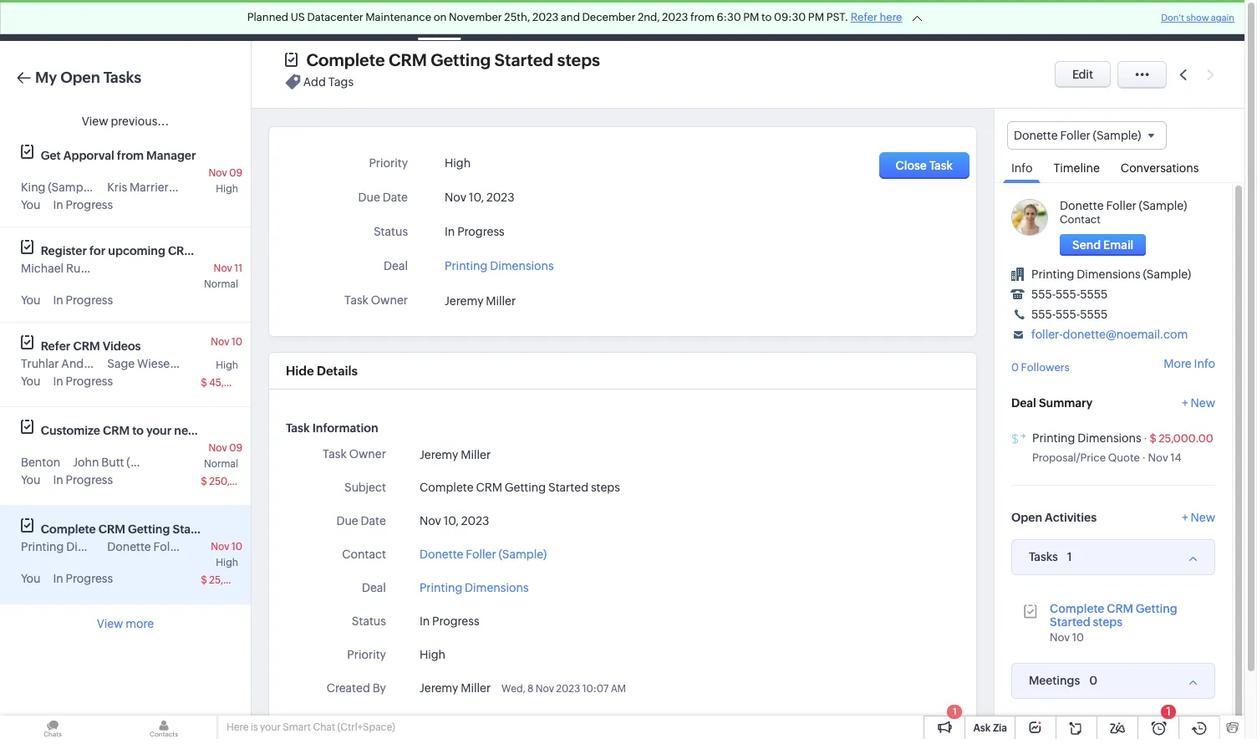 Task type: describe. For each thing, give the bounding box(es) containing it.
2nd,
[[638, 11, 660, 23]]

my open tasks
[[35, 69, 142, 86]]

quote
[[1109, 451, 1141, 464]]

proposal/price
[[1033, 451, 1107, 464]]

contacts
[[213, 14, 262, 27]]

2 horizontal spatial 1
[[1167, 705, 1172, 718]]

$ 250,000.00
[[201, 476, 266, 488]]

0 vertical spatial 10
[[232, 336, 243, 348]]

1 vertical spatial open
[[1012, 511, 1043, 524]]

register for upcoming crm webinars nov 11
[[41, 244, 250, 274]]

2 normal from the top
[[204, 458, 238, 470]]

modified
[[322, 715, 370, 728]]

michael
[[21, 262, 64, 275]]

hide details
[[286, 364, 358, 378]]

services
[[681, 14, 727, 27]]

refer here link
[[851, 11, 903, 23]]

$ for refer crm videos
[[201, 377, 207, 389]]

upgrade
[[868, 21, 916, 33]]

details
[[317, 364, 358, 378]]

more info
[[1165, 357, 1216, 371]]

projects link
[[741, 0, 811, 41]]

normal inside michael ruta (sample) normal
[[204, 279, 238, 290]]

1 vertical spatial printing dimensions
[[21, 540, 130, 554]]

1 truhlar from the left
[[21, 357, 59, 371]]

manager
[[146, 149, 196, 162]]

activities
[[1046, 511, 1097, 524]]

services link
[[668, 0, 741, 41]]

chat
[[313, 722, 335, 734]]

records
[[1091, 720, 1133, 733]]

add tags
[[303, 76, 354, 89]]

2 555-555-5555 from the top
[[1032, 308, 1108, 321]]

profile image
[[1174, 7, 1200, 34]]

needs
[[174, 424, 208, 437]]

2 vertical spatial printing dimensions link
[[420, 580, 529, 597]]

0 horizontal spatial donette foller (sample)
[[107, 540, 235, 554]]

view for view previous...
[[82, 115, 108, 128]]

nov inside the 'register for upcoming crm webinars nov 11'
[[214, 263, 232, 274]]

webinars
[[197, 244, 250, 258]]

progress for complete crm getting started steps
[[66, 572, 113, 585]]

2 truhlar from the left
[[86, 357, 124, 371]]

dimensions for bottom printing dimensions link
[[465, 581, 529, 595]]

conversations link
[[1113, 150, 1208, 182]]

maintenance
[[366, 11, 432, 23]]

and
[[561, 11, 580, 23]]

deal for bottom printing dimensions link
[[362, 581, 386, 595]]

setup element
[[1130, 0, 1163, 41]]

crm inside the 'register for upcoming crm webinars nov 11'
[[168, 244, 195, 258]]

1 horizontal spatial 10,
[[469, 191, 484, 204]]

dimensions for printing dimensions (sample) link
[[1077, 268, 1141, 281]]

1 vertical spatial refer
[[41, 340, 71, 353]]

printing for top printing dimensions link
[[445, 259, 488, 273]]

am
[[611, 683, 626, 695]]

enterprise-trial upgrade
[[854, 8, 930, 33]]

next record image
[[1208, 69, 1219, 80]]

1 555-555-5555 from the top
[[1032, 288, 1108, 301]]

0 horizontal spatial meetings
[[481, 14, 532, 27]]

1 vertical spatial task owner
[[323, 447, 386, 461]]

2 vertical spatial 10
[[1073, 631, 1085, 644]]

foller-donette@noemail.com link
[[1032, 328, 1189, 341]]

view for view more
[[97, 617, 123, 631]]

1 vertical spatial donette foller (sample) link
[[420, 546, 547, 564]]

chats image
[[0, 716, 105, 739]]

1 vertical spatial owner
[[349, 447, 386, 461]]

john butt (sample)
[[73, 456, 175, 469]]

0 for 0
[[1090, 674, 1098, 687]]

profile element
[[1163, 0, 1210, 41]]

view more
[[97, 617, 154, 631]]

contact inside "donette foller (sample) contact"
[[1061, 213, 1101, 226]]

1 new from the top
[[1191, 396, 1216, 410]]

2 + from the top
[[1183, 511, 1189, 524]]

projects
[[754, 14, 798, 27]]

progress for refer crm videos
[[66, 375, 113, 388]]

kris marrier (sample)
[[107, 181, 219, 194]]

1 vertical spatial 25,000.00
[[209, 575, 260, 586]]

0 horizontal spatial complete crm getting started steps nov 10
[[41, 523, 247, 553]]

found
[[1135, 720, 1167, 733]]

wed,
[[502, 683, 526, 695]]

in progress for get apporval from manager
[[53, 198, 113, 212]]

1 horizontal spatial info
[[1195, 357, 1216, 371]]

you for complete
[[21, 572, 41, 585]]

1 vertical spatial ·
[[1143, 451, 1147, 464]]

1 vertical spatial date
[[361, 514, 386, 528]]

by for modified by
[[373, 715, 386, 728]]

donette inside field
[[1015, 129, 1058, 142]]

register
[[41, 244, 87, 258]]

progress for register for upcoming crm webinars
[[66, 294, 113, 307]]

attys
[[127, 357, 154, 371]]

here is your smart chat (ctrl+space)
[[227, 722, 395, 734]]

your inside customize crm to your needs nov 09
[[146, 424, 172, 437]]

0 horizontal spatial 1
[[954, 707, 957, 717]]

tasks link
[[411, 0, 468, 41]]

in for register for upcoming crm webinars
[[53, 294, 63, 307]]

14
[[1171, 451, 1182, 464]]

donette@noemail.com
[[1063, 328, 1189, 341]]

task up "details"
[[345, 294, 369, 307]]

close task
[[896, 159, 953, 172]]

king (sample)
[[21, 181, 96, 194]]

0 vertical spatial from
[[691, 11, 715, 23]]

6:30
[[717, 11, 742, 23]]

again
[[1212, 13, 1235, 23]]

progress for customize crm to your needs
[[66, 473, 113, 487]]

us
[[291, 11, 305, 23]]

no records found
[[1073, 720, 1167, 733]]

don't show again link
[[1162, 13, 1235, 23]]

09:30
[[775, 11, 806, 23]]

in progress for register for upcoming crm webinars
[[53, 294, 113, 307]]

0 followers
[[1012, 361, 1070, 374]]

task down task information
[[323, 447, 347, 461]]

+ new link
[[1183, 396, 1216, 418]]

1 vertical spatial due
[[337, 514, 359, 528]]

1 vertical spatial status
[[352, 615, 386, 628]]

1 vertical spatial priority
[[347, 648, 386, 662]]

2 pm from the left
[[809, 11, 825, 23]]

in for customize crm to your needs
[[53, 473, 63, 487]]

0 vertical spatial printing dimensions link
[[445, 254, 554, 273]]

10:07
[[583, 683, 609, 695]]

25,000.00 inside printing dimensions · $ 25,000.00 proposal/price quote · nov 14
[[1159, 432, 1214, 445]]

meetings link
[[468, 0, 545, 41]]

contacts image
[[111, 716, 217, 739]]

upcoming
[[108, 244, 165, 258]]

1 5555 from the top
[[1081, 288, 1108, 301]]

complete crm getting started steps link
[[1050, 602, 1178, 629]]

subject
[[345, 481, 386, 494]]

0 vertical spatial date
[[383, 191, 408, 204]]

0 vertical spatial open
[[60, 69, 100, 86]]

(sample) inside 'link'
[[499, 548, 547, 561]]

to inside customize crm to your needs nov 09
[[132, 424, 144, 437]]

accounts
[[289, 14, 342, 27]]

0 vertical spatial due
[[358, 191, 380, 204]]

michael ruta (sample) normal
[[21, 262, 238, 290]]

tags
[[328, 76, 354, 89]]

0 vertical spatial complete crm getting started steps
[[306, 50, 600, 69]]

1 horizontal spatial complete crm getting started steps nov 10
[[1050, 602, 1178, 644]]

2 + new from the top
[[1183, 511, 1216, 524]]

you for customize
[[21, 473, 41, 487]]

information
[[312, 422, 378, 435]]

truhlar and truhlar attys
[[21, 357, 154, 371]]

signals image
[[1030, 0, 1061, 41]]

(sample) inside michael ruta (sample) normal
[[93, 262, 142, 275]]

crm inside customize crm to your needs nov 09
[[103, 424, 130, 437]]

1 vertical spatial 10
[[232, 541, 243, 553]]

0 vertical spatial donette foller (sample) link
[[1061, 199, 1188, 213]]

in for get apporval from manager
[[53, 198, 63, 212]]

view previous...
[[82, 115, 169, 128]]

modified by
[[322, 715, 386, 728]]

0 vertical spatial nov 10, 2023
[[445, 191, 515, 204]]

0 vertical spatial refer
[[851, 11, 878, 23]]

marrier
[[130, 181, 169, 194]]

butt
[[101, 456, 124, 469]]

$ for customize crm to your needs
[[201, 476, 207, 488]]

0 vertical spatial due date
[[358, 191, 408, 204]]

close task link
[[879, 152, 970, 179]]

1 vertical spatial complete crm getting started steps
[[420, 481, 620, 494]]

info link
[[1004, 150, 1042, 183]]

Donette Foller (Sample) field
[[1008, 121, 1168, 150]]

sage wieser (sample)
[[107, 357, 225, 371]]

in for complete crm getting started steps
[[53, 572, 63, 585]]

$ inside printing dimensions · $ 25,000.00 proposal/price quote · nov 14
[[1150, 432, 1157, 445]]

zia
[[994, 723, 1008, 734]]

john
[[73, 456, 99, 469]]

task inside close task link
[[930, 159, 953, 172]]

09 inside customize crm to your needs nov 09
[[229, 442, 243, 454]]

donette foller (sample) contact
[[1061, 199, 1188, 226]]



Task type: vqa. For each thing, say whether or not it's contained in the screenshot.


Task type: locate. For each thing, give the bounding box(es) containing it.
0 horizontal spatial refer
[[41, 340, 71, 353]]

0 for 0 followers
[[1012, 361, 1019, 374]]

from up kris
[[117, 149, 144, 162]]

0 vertical spatial complete crm getting started steps nov 10
[[41, 523, 247, 553]]

8
[[528, 683, 534, 695]]

0 up records
[[1090, 674, 1098, 687]]

1 vertical spatial 555-555-5555
[[1032, 308, 1108, 321]]

deals link
[[355, 0, 411, 41]]

pm left pst.
[[809, 11, 825, 23]]

0 horizontal spatial truhlar
[[21, 357, 59, 371]]

task information
[[286, 422, 378, 435]]

1 vertical spatial 10,
[[444, 514, 459, 528]]

normal
[[204, 279, 238, 290], [204, 458, 238, 470]]

555-555-5555
[[1032, 288, 1108, 301], [1032, 308, 1108, 321]]

0 horizontal spatial to
[[132, 424, 144, 437]]

foller-
[[1032, 328, 1063, 341]]

10
[[232, 336, 243, 348], [232, 541, 243, 553], [1073, 631, 1085, 644]]

1 + new from the top
[[1183, 396, 1216, 410]]

0 vertical spatial normal
[[204, 279, 238, 290]]

by right created
[[373, 682, 386, 695]]

foller-donette@noemail.com
[[1032, 328, 1189, 341]]

2 vertical spatial tasks
[[1030, 550, 1059, 564]]

nov inside customize crm to your needs nov 09
[[209, 442, 227, 454]]

to up "john butt (sample)"
[[132, 424, 144, 437]]

your right is
[[260, 722, 281, 734]]

1 horizontal spatial meetings
[[1030, 674, 1081, 688]]

$ 25,000.00
[[201, 575, 260, 586]]

show
[[1187, 13, 1210, 23]]

1 vertical spatial due date
[[337, 514, 386, 528]]

0 horizontal spatial 25,000.00
[[209, 575, 260, 586]]

2 5555 from the top
[[1081, 308, 1108, 321]]

open right my
[[60, 69, 100, 86]]

donette inside 'link'
[[420, 548, 464, 561]]

0 horizontal spatial 10,
[[444, 514, 459, 528]]

open activities
[[1012, 511, 1097, 524]]

printing for bottom printing dimensions link
[[420, 581, 463, 595]]

1 vertical spatial nov 10, 2023
[[420, 514, 490, 528]]

2 new from the top
[[1191, 511, 1216, 524]]

reports
[[612, 14, 654, 27]]

1 vertical spatial +
[[1183, 511, 1189, 524]]

0 vertical spatial ·
[[1144, 432, 1148, 445]]

5555 down printing dimensions (sample)
[[1081, 288, 1108, 301]]

task
[[930, 159, 953, 172], [345, 294, 369, 307], [286, 422, 310, 435], [323, 447, 347, 461]]

datacenter
[[307, 11, 363, 23]]

0 horizontal spatial tasks
[[103, 69, 142, 86]]

0 vertical spatial printing dimensions
[[445, 259, 554, 273]]

timeline
[[1054, 162, 1101, 175]]

contact down 'timeline'
[[1061, 213, 1101, 226]]

benton
[[21, 456, 60, 469]]

truhlar
[[21, 357, 59, 371], [86, 357, 124, 371]]

2 horizontal spatial donette foller (sample)
[[1015, 129, 1142, 142]]

0 vertical spatial 555-555-5555
[[1032, 288, 1108, 301]]

wieser
[[137, 357, 174, 371]]

0 horizontal spatial from
[[117, 149, 144, 162]]

(sample) inside "donette foller (sample) contact"
[[1140, 199, 1188, 213]]

from inside get apporval from manager nov 09
[[117, 149, 144, 162]]

jeremy miller
[[445, 295, 516, 308], [420, 448, 491, 462], [420, 682, 491, 695], [420, 715, 491, 728]]

1 vertical spatial info
[[1195, 357, 1216, 371]]

printing dimensions link
[[445, 254, 554, 273], [1033, 431, 1142, 445], [420, 580, 529, 597]]

refer crm videos
[[41, 340, 141, 353]]

0 vertical spatial +
[[1183, 396, 1189, 410]]

2 you from the top
[[21, 294, 41, 307]]

donette foller (sample)
[[1015, 129, 1142, 142], [107, 540, 235, 554], [420, 548, 547, 561]]

truhlar left and
[[21, 357, 59, 371]]

hide details link
[[286, 364, 358, 378]]

2 by from the top
[[373, 715, 386, 728]]

view left 'more'
[[97, 617, 123, 631]]

1 horizontal spatial open
[[1012, 511, 1043, 524]]

dimensions for top printing dimensions link
[[490, 259, 554, 273]]

crm link
[[13, 12, 74, 29]]

1 vertical spatial deal
[[1012, 396, 1037, 410]]

1 vertical spatial by
[[373, 715, 386, 728]]

don't
[[1162, 13, 1185, 23]]

5555 up foller-donette@noemail.com
[[1081, 308, 1108, 321]]

0 vertical spatial owner
[[371, 294, 408, 307]]

planned us datacenter maintenance on november 25th, 2023 and december 2nd, 2023 from 6:30 pm to 09:30 pm pst. refer here
[[247, 11, 903, 23]]

task owner down information
[[323, 447, 386, 461]]

4 you from the top
[[21, 473, 41, 487]]

meetings left and
[[481, 14, 532, 27]]

high for donette foller (sample)
[[216, 557, 238, 569]]

task owner up "details"
[[345, 294, 408, 307]]

0 horizontal spatial donette foller (sample) link
[[420, 546, 547, 564]]

0 vertical spatial priority
[[369, 156, 408, 170]]

$ for complete crm getting started steps
[[201, 575, 207, 586]]

(sample)
[[1094, 129, 1142, 142], [48, 181, 96, 194], [171, 181, 219, 194], [1140, 199, 1188, 213], [93, 262, 142, 275], [1144, 268, 1192, 281], [177, 357, 225, 371], [127, 456, 175, 469], [186, 540, 235, 554], [499, 548, 547, 561]]

from left 6:30 on the right of the page
[[691, 11, 715, 23]]

1 vertical spatial 5555
[[1081, 308, 1108, 321]]

you for register
[[21, 294, 41, 307]]

09 up webinars
[[229, 167, 243, 179]]

calls
[[558, 14, 585, 27]]

getting
[[431, 50, 491, 69], [505, 481, 546, 494], [128, 523, 170, 536], [1136, 602, 1178, 615]]

0 horizontal spatial contact
[[342, 548, 386, 561]]

printing dimensions
[[445, 259, 554, 273], [21, 540, 130, 554], [420, 581, 529, 595]]

10 up 45,000.00
[[232, 336, 243, 348]]

get apporval from manager nov 09
[[41, 149, 243, 179]]

foller inside field
[[1061, 129, 1091, 142]]

refer right pst.
[[851, 11, 878, 23]]

1 vertical spatial your
[[260, 722, 281, 734]]

0 vertical spatial 10,
[[469, 191, 484, 204]]

tasks down open activities
[[1030, 550, 1059, 564]]

0 vertical spatial 09
[[229, 167, 243, 179]]

3 you from the top
[[21, 375, 41, 388]]

meetings up no
[[1030, 674, 1081, 688]]

printing inside printing dimensions · $ 25,000.00 proposal/price quote · nov 14
[[1033, 431, 1076, 445]]

high for kris marrier (sample)
[[216, 183, 238, 195]]

0 horizontal spatial pm
[[744, 11, 760, 23]]

1 09 from the top
[[229, 167, 243, 179]]

2 horizontal spatial tasks
[[1030, 550, 1059, 564]]

0 vertical spatial status
[[374, 225, 408, 238]]

1 vertical spatial complete crm getting started steps nov 10
[[1050, 602, 1178, 644]]

view up apporval
[[82, 115, 108, 128]]

1 horizontal spatial from
[[691, 11, 715, 23]]

pm right 6:30 on the right of the page
[[744, 11, 760, 23]]

normal down 11
[[204, 279, 238, 290]]

apporval
[[63, 149, 114, 162]]

1 + from the top
[[1183, 396, 1189, 410]]

miller
[[486, 295, 516, 308], [461, 448, 491, 462], [461, 682, 491, 695], [461, 715, 491, 728]]

0 vertical spatial new
[[1191, 396, 1216, 410]]

1 horizontal spatial 25,000.00
[[1159, 432, 1214, 445]]

1 horizontal spatial truhlar
[[86, 357, 124, 371]]

0 horizontal spatial info
[[1012, 162, 1033, 175]]

0 vertical spatial view
[[82, 115, 108, 128]]

nov inside printing dimensions · $ 25,000.00 proposal/price quote · nov 14
[[1149, 451, 1169, 464]]

1 horizontal spatial 1
[[1068, 550, 1073, 563]]

my
[[35, 69, 57, 86]]

new
[[1191, 396, 1216, 410], [1191, 511, 1216, 524]]

0 vertical spatial tasks
[[425, 14, 454, 27]]

edit button
[[1055, 61, 1112, 88]]

1 normal from the top
[[204, 279, 238, 290]]

1 vertical spatial tasks
[[103, 69, 142, 86]]

contacts link
[[200, 0, 276, 41]]

0 vertical spatial 5555
[[1081, 288, 1108, 301]]

1 vertical spatial printing dimensions link
[[1033, 431, 1142, 445]]

09
[[229, 167, 243, 179], [229, 442, 243, 454]]

normal up $ 250,000.00
[[204, 458, 238, 470]]

high for sage wieser (sample)
[[216, 360, 238, 371]]

reports link
[[598, 0, 668, 41]]

2 vertical spatial printing dimensions
[[420, 581, 529, 595]]

hide
[[286, 364, 314, 378]]

wed, 8 nov 2023 10:07 am
[[502, 683, 626, 695]]

info left 'timeline'
[[1012, 162, 1033, 175]]

your left needs
[[146, 424, 172, 437]]

progress
[[66, 198, 113, 212], [458, 225, 505, 238], [66, 294, 113, 307], [66, 375, 113, 388], [66, 473, 113, 487], [66, 572, 113, 585], [432, 615, 480, 628]]

1 vertical spatial from
[[117, 149, 144, 162]]

info right more
[[1195, 357, 1216, 371]]

november
[[449, 11, 502, 23]]

1 vertical spatial + new
[[1183, 511, 1216, 524]]

king
[[21, 181, 46, 194]]

trial
[[909, 8, 930, 20]]

deal for top printing dimensions link
[[384, 259, 408, 273]]

tasks
[[425, 14, 454, 27], [103, 69, 142, 86], [1030, 550, 1059, 564]]

marketplace element
[[1096, 0, 1130, 41]]

1 horizontal spatial to
[[762, 11, 772, 23]]

11
[[234, 263, 243, 274]]

open
[[60, 69, 100, 86], [1012, 511, 1043, 524]]

1 horizontal spatial tasks
[[425, 14, 454, 27]]

1 horizontal spatial your
[[260, 722, 281, 734]]

10 up $ 25,000.00
[[232, 541, 243, 553]]

on
[[434, 11, 447, 23]]

tasks right deals
[[425, 14, 454, 27]]

by right modified
[[373, 715, 386, 728]]

1 horizontal spatial donette foller (sample) link
[[1061, 199, 1188, 213]]

0 vertical spatial 25,000.00
[[1159, 432, 1214, 445]]

2 vertical spatial deal
[[362, 581, 386, 595]]

you for get
[[21, 198, 41, 212]]

1 by from the top
[[373, 682, 386, 695]]

printing dimensions · $ 25,000.00 proposal/price quote · nov 14
[[1033, 431, 1214, 464]]

complete crm getting started steps nov 10
[[41, 523, 247, 553], [1050, 602, 1178, 644]]

search image
[[995, 0, 1030, 41]]

10 down the 'complete crm getting started steps' link
[[1073, 631, 1085, 644]]

tasks up view previous...
[[103, 69, 142, 86]]

0 vertical spatial 0
[[1012, 361, 1019, 374]]

25th,
[[505, 11, 531, 23]]

printing dimensions for top printing dimensions link
[[445, 259, 554, 273]]

kris
[[107, 181, 127, 194]]

in progress for customize crm to your needs
[[53, 473, 113, 487]]

accounts link
[[276, 0, 355, 41]]

5 you from the top
[[21, 572, 41, 585]]

1 vertical spatial meetings
[[1030, 674, 1081, 688]]

edit
[[1073, 68, 1094, 81]]

pst.
[[827, 11, 849, 23]]

deal
[[384, 259, 408, 273], [1012, 396, 1037, 410], [362, 581, 386, 595]]

1 you from the top
[[21, 198, 41, 212]]

0 vertical spatial to
[[762, 11, 772, 23]]

1 vertical spatial view
[[97, 617, 123, 631]]

None button
[[1061, 234, 1147, 256]]

1 pm from the left
[[744, 11, 760, 23]]

09 up 250,000.00
[[229, 442, 243, 454]]

don't show again
[[1162, 13, 1235, 23]]

enterprise-
[[854, 8, 909, 20]]

1 vertical spatial 09
[[229, 442, 243, 454]]

refer up and
[[41, 340, 71, 353]]

1 horizontal spatial contact
[[1061, 213, 1101, 226]]

10,
[[469, 191, 484, 204], [444, 514, 459, 528]]

truhlar down refer crm videos
[[86, 357, 124, 371]]

09 inside get apporval from manager nov 09
[[229, 167, 243, 179]]

printing for printing dimensions (sample) link
[[1032, 268, 1075, 281]]

calls link
[[545, 0, 598, 41]]

pm
[[744, 11, 760, 23], [809, 11, 825, 23]]

1 vertical spatial new
[[1191, 511, 1216, 524]]

donette inside "donette foller (sample) contact"
[[1061, 199, 1104, 213]]

deal summary
[[1012, 396, 1093, 410]]

previous...
[[111, 115, 169, 128]]

0 vertical spatial task owner
[[345, 294, 408, 307]]

open left activities
[[1012, 511, 1043, 524]]

(sample) inside field
[[1094, 129, 1142, 142]]

in progress for complete crm getting started steps
[[53, 572, 113, 585]]

contact down subject
[[342, 548, 386, 561]]

$
[[201, 377, 207, 389], [1150, 432, 1157, 445], [201, 476, 207, 488], [201, 575, 207, 586]]

2 09 from the top
[[229, 442, 243, 454]]

0 vertical spatial + new
[[1183, 396, 1216, 410]]

0 vertical spatial contact
[[1061, 213, 1101, 226]]

date
[[383, 191, 408, 204], [361, 514, 386, 528]]

0 horizontal spatial 0
[[1012, 361, 1019, 374]]

get
[[41, 149, 61, 162]]

1 vertical spatial normal
[[204, 458, 238, 470]]

printing dimensions for bottom printing dimensions link
[[420, 581, 529, 595]]

0 vertical spatial your
[[146, 424, 172, 437]]

jeremy
[[445, 295, 484, 308], [420, 448, 459, 462], [420, 682, 459, 695], [420, 715, 459, 728]]

in for refer crm videos
[[53, 375, 63, 388]]

timeline link
[[1046, 150, 1109, 182]]

0 horizontal spatial your
[[146, 424, 172, 437]]

created
[[327, 682, 370, 695]]

task left information
[[286, 422, 310, 435]]

in progress for refer crm videos
[[53, 375, 113, 388]]

ask zia
[[974, 723, 1008, 734]]

create menu image
[[954, 0, 995, 41]]

1 horizontal spatial donette foller (sample)
[[420, 548, 547, 561]]

progress for get apporval from manager
[[66, 198, 113, 212]]

customize crm to your needs nov 09
[[41, 424, 243, 454]]

45,000.00
[[209, 377, 260, 389]]

refer
[[851, 11, 878, 23], [41, 340, 71, 353]]

conversations
[[1121, 162, 1200, 175]]

to left the 09:30
[[762, 11, 772, 23]]

250,000.00
[[209, 476, 266, 488]]

task right close
[[930, 159, 953, 172]]

previous record image
[[1180, 69, 1188, 80]]

videos
[[103, 340, 141, 353]]

by for created by
[[373, 682, 386, 695]]

steps
[[557, 50, 600, 69], [591, 481, 620, 494], [217, 523, 247, 536], [1094, 615, 1123, 629]]

nov inside get apporval from manager nov 09
[[209, 167, 227, 179]]

foller inside "donette foller (sample) contact"
[[1107, 199, 1137, 213]]

0 horizontal spatial open
[[60, 69, 100, 86]]

from
[[691, 11, 715, 23], [117, 149, 144, 162]]

donette foller (sample) inside field
[[1015, 129, 1142, 142]]

tasks inside tasks link
[[425, 14, 454, 27]]

0
[[1012, 361, 1019, 374], [1090, 674, 1098, 687]]

0 left "followers"
[[1012, 361, 1019, 374]]

dimensions inside printing dimensions · $ 25,000.00 proposal/price quote · nov 14
[[1078, 431, 1142, 445]]

nov
[[209, 167, 227, 179], [445, 191, 467, 204], [214, 263, 232, 274], [211, 336, 230, 348], [209, 442, 227, 454], [1149, 451, 1169, 464], [420, 514, 441, 528], [211, 541, 230, 553], [1050, 631, 1071, 644], [536, 683, 554, 695]]



